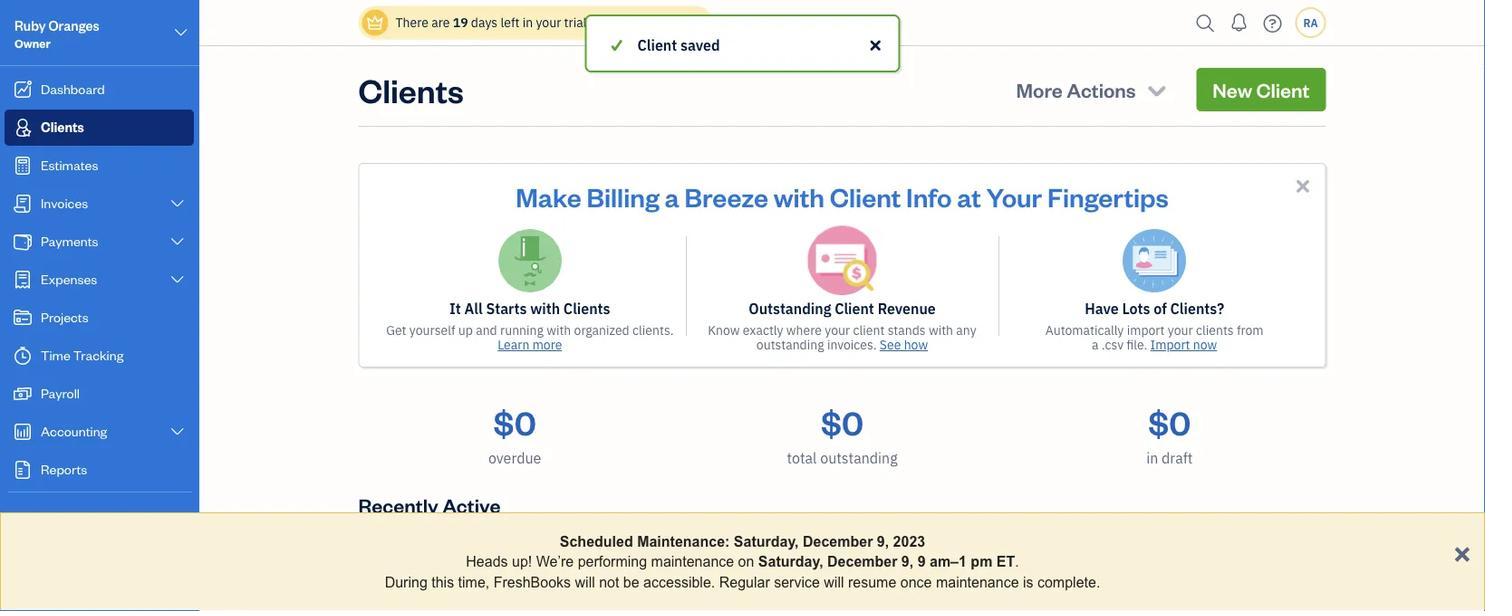 Task type: vqa. For each thing, say whether or not it's contained in the screenshot.
Make Recurring
no



Task type: locate. For each thing, give the bounding box(es) containing it.
maintenance down 'maintenance:'
[[651, 554, 734, 571]]

with
[[774, 179, 825, 213], [530, 300, 560, 319], [547, 322, 571, 339], [929, 322, 954, 339]]

0 horizontal spatial 9,
[[877, 534, 889, 550]]

0 vertical spatial chevron large down image
[[173, 22, 189, 44]]

a
[[665, 179, 680, 213], [1092, 337, 1099, 354]]

a left .csv
[[1092, 337, 1099, 354]]

2 vertical spatial clients
[[564, 300, 611, 319]]

1 vertical spatial in
[[1147, 449, 1159, 468]]

1 vertical spatial a
[[1092, 337, 1099, 354]]

once
[[901, 574, 932, 591]]

2 chevron large down image from the top
[[169, 425, 186, 440]]

9, left 2023
[[877, 534, 889, 550]]

close image
[[868, 34, 884, 56], [1293, 176, 1314, 197]]

lachlan
[[677, 562, 727, 581]]

chevron large down image inside payments link
[[169, 235, 186, 249]]

chevron large down image
[[173, 22, 189, 44], [169, 197, 186, 211], [169, 235, 186, 249]]

2 vertical spatial chevron large down image
[[169, 235, 186, 249]]

saved
[[681, 36, 720, 55]]

$0 up draft
[[1149, 401, 1191, 444]]

of
[[1154, 300, 1167, 319]]

$0 down invoices.
[[821, 401, 864, 444]]

will left not in the left of the page
[[575, 574, 595, 591]]

your
[[536, 14, 561, 31], [825, 322, 850, 339], [1168, 322, 1193, 339]]

breeze
[[685, 179, 769, 213]]

1 horizontal spatial maintenance
[[936, 574, 1019, 591]]

0 horizontal spatial maintenance
[[651, 554, 734, 571]]

invoices
[[41, 194, 88, 212]]

19
[[453, 14, 468, 31]]

in
[[523, 14, 533, 31], [1147, 449, 1159, 468]]

chevron large down image inside accounting link
[[169, 425, 186, 440]]

0 horizontal spatial a
[[665, 179, 680, 213]]

we're
[[536, 554, 574, 571]]

have lots of clients? automatically import your clients from a .csv file. import now
[[1046, 300, 1264, 354]]

sunny upside sunny upside co.
[[918, 562, 1017, 601]]

saturday, up service
[[759, 554, 824, 571]]

will right service
[[824, 574, 844, 591]]

account
[[650, 14, 698, 31]]

0 vertical spatial clients
[[358, 68, 464, 111]]

client right new
[[1257, 77, 1310, 102]]

0 horizontal spatial close image
[[868, 34, 884, 56]]

info
[[907, 179, 952, 213]]

.
[[1015, 554, 1019, 571]]

$0 up overdue
[[494, 401, 536, 444]]

client
[[638, 36, 677, 55], [1257, 77, 1310, 102], [830, 179, 901, 213], [835, 300, 875, 319]]

total
[[787, 449, 817, 468]]

0 vertical spatial 9,
[[877, 534, 889, 550]]

chevron large down image
[[169, 273, 186, 287], [169, 425, 186, 440]]

sunny
[[918, 562, 958, 581], [918, 584, 953, 601]]

have lots of clients? image
[[1123, 229, 1187, 293]]

your inside know exactly where your client stands with any outstanding invoices.
[[825, 322, 850, 339]]

performing
[[578, 554, 647, 571]]

in left draft
[[1147, 449, 1159, 468]]

a right billing
[[665, 179, 680, 213]]

chevron large down image for expenses
[[169, 273, 186, 287]]

freshbooks
[[494, 574, 571, 591]]

timer image
[[12, 347, 34, 365]]

1 vertical spatial outstanding
[[821, 449, 898, 468]]

and
[[476, 322, 497, 339]]

1 horizontal spatial clients
[[358, 68, 464, 111]]

0 horizontal spatial your
[[536, 14, 561, 31]]

1 horizontal spatial $0
[[821, 401, 864, 444]]

2 will from the left
[[824, 574, 844, 591]]

$0 for $0 in draft
[[1149, 401, 1191, 444]]

9, left 9
[[902, 554, 914, 571]]

pm
[[971, 554, 993, 571]]

with right breeze
[[774, 179, 825, 213]]

outstanding down outstanding
[[757, 337, 824, 354]]

overdue
[[489, 449, 541, 468]]

accounting link
[[5, 414, 194, 450]]

upside up co.
[[961, 562, 1007, 581]]

chevron large down image down payments link
[[169, 273, 186, 287]]

see
[[880, 337, 901, 354]]

3 $0 from the left
[[1149, 401, 1191, 444]]

service
[[774, 574, 820, 591]]

2 horizontal spatial $0
[[1149, 401, 1191, 444]]

accounting
[[41, 423, 107, 440]]

client saved
[[638, 36, 720, 55]]

there are 19 days left in your trial. upgrade account
[[396, 14, 698, 31]]

from
[[1237, 322, 1264, 339]]

0 horizontal spatial will
[[575, 574, 595, 591]]

stands
[[888, 322, 926, 339]]

2 horizontal spatial your
[[1168, 322, 1193, 339]]

it all starts with clients get yourself up and running with organized clients. learn more
[[386, 300, 674, 354]]

1 vertical spatial chevron large down image
[[169, 197, 186, 211]]

clients up organized
[[564, 300, 611, 319]]

clients down there
[[358, 68, 464, 111]]

is
[[1023, 574, 1034, 591]]

reports
[[41, 461, 87, 478]]

italo
[[677, 584, 704, 601]]

1 horizontal spatial a
[[1092, 337, 1099, 354]]

1 horizontal spatial in
[[1147, 449, 1159, 468]]

payment image
[[12, 233, 34, 251]]

0 vertical spatial a
[[665, 179, 680, 213]]

client image
[[12, 119, 34, 137]]

in right left
[[523, 14, 533, 31]]

1 vertical spatial close image
[[1293, 176, 1314, 197]]

dinoo
[[731, 562, 768, 581]]

0 vertical spatial chevron large down image
[[169, 273, 186, 287]]

$0 inside $0 total outstanding
[[821, 401, 864, 444]]

chevron large down image inside expenses link
[[169, 273, 186, 287]]

0 horizontal spatial $0
[[494, 401, 536, 444]]

1 $0 from the left
[[494, 401, 536, 444]]

new
[[1213, 77, 1253, 102]]

be
[[624, 574, 640, 591]]

report image
[[12, 461, 34, 480]]

sunny down am–1
[[918, 584, 953, 601]]

have
[[1085, 300, 1119, 319]]

2 $0 from the left
[[821, 401, 864, 444]]

1 vertical spatial clients
[[41, 118, 84, 136]]

1 vertical spatial sunny
[[918, 584, 953, 601]]

your for have
[[1168, 322, 1193, 339]]

1 horizontal spatial 9,
[[902, 554, 914, 571]]

your inside have lots of clients? automatically import your clients from a .csv file. import now
[[1168, 322, 1193, 339]]

1 will from the left
[[575, 574, 595, 591]]

plus image
[[461, 587, 482, 605]]

client
[[853, 322, 885, 339]]

0 horizontal spatial clients
[[41, 118, 84, 136]]

0 vertical spatial upside
[[961, 562, 1007, 581]]

maintenance
[[651, 554, 734, 571], [936, 574, 1019, 591]]

1 vertical spatial maintenance
[[936, 574, 1019, 591]]

1 chevron large down image from the top
[[169, 273, 186, 287]]

make billing a breeze with client info at your fingertips
[[516, 179, 1169, 213]]

your down clients?
[[1168, 322, 1193, 339]]

client down the upgrade account link
[[638, 36, 677, 55]]

make
[[516, 179, 582, 213]]

expenses
[[41, 271, 97, 288]]

chevron large down image down payroll link on the bottom
[[169, 425, 186, 440]]

learn
[[498, 337, 530, 354]]

sunny down 2023
[[918, 562, 958, 581]]

$0 inside $0 in draft
[[1149, 401, 1191, 444]]

1 vertical spatial chevron large down image
[[169, 425, 186, 440]]

outstanding
[[749, 300, 832, 319]]

on
[[738, 554, 755, 571]]

$0 inside $0 overdue
[[494, 401, 536, 444]]

get
[[386, 322, 407, 339]]

clients up estimates
[[41, 118, 84, 136]]

upgrade account link
[[593, 14, 698, 31]]

1 vertical spatial december
[[828, 554, 898, 571]]

expenses link
[[5, 262, 194, 298]]

with left any
[[929, 322, 954, 339]]

not
[[599, 574, 619, 591]]

1 horizontal spatial will
[[824, 574, 844, 591]]

payroll
[[41, 385, 80, 402]]

file.
[[1127, 337, 1148, 354]]

1 vertical spatial saturday,
[[759, 554, 824, 571]]

apps link
[[5, 503, 194, 535]]

recently active
[[358, 493, 501, 518]]

your for there
[[536, 14, 561, 31]]

ruby
[[15, 17, 46, 34]]

1 horizontal spatial close image
[[1293, 176, 1314, 197]]

reports link
[[5, 452, 194, 489]]

chevron large down image for invoices
[[169, 197, 186, 211]]

your left trial.
[[536, 14, 561, 31]]

organized
[[574, 322, 630, 339]]

chevron large down image for payments
[[169, 235, 186, 249]]

×
[[1454, 536, 1471, 570]]

yourself
[[410, 322, 455, 339]]

0 vertical spatial sunny
[[918, 562, 958, 581]]

saturday, up on
[[734, 534, 799, 550]]

0 vertical spatial close image
[[868, 34, 884, 56]]

your down outstanding client revenue
[[825, 322, 850, 339]]

upside down the pm
[[956, 584, 996, 601]]

invoices link
[[5, 186, 194, 222]]

time tracking link
[[5, 338, 194, 374]]

2 horizontal spatial clients
[[564, 300, 611, 319]]

check image
[[609, 34, 625, 56]]

1 horizontal spatial your
[[825, 322, 850, 339]]

projects link
[[5, 300, 194, 336]]

it
[[450, 300, 461, 319]]

0 horizontal spatial in
[[523, 14, 533, 31]]

upside
[[961, 562, 1007, 581], [956, 584, 996, 601]]

client saved status
[[0, 15, 1486, 73]]

december
[[803, 534, 873, 550], [828, 554, 898, 571]]

0 vertical spatial maintenance
[[651, 554, 734, 571]]

chart image
[[12, 423, 34, 441]]

chevron large down image for accounting
[[169, 425, 186, 440]]

ra button
[[1296, 7, 1327, 38]]

9
[[918, 554, 926, 571]]

time,
[[458, 574, 490, 591]]

client up client
[[835, 300, 875, 319]]

0 vertical spatial outstanding
[[757, 337, 824, 354]]

1 sunny from the top
[[918, 562, 958, 581]]

maintenance down the pm
[[936, 574, 1019, 591]]

outstanding right the total
[[821, 449, 898, 468]]



Task type: describe. For each thing, give the bounding box(es) containing it.
trial.
[[564, 14, 590, 31]]

su
[[868, 569, 895, 597]]

outstanding inside know exactly where your client stands with any outstanding invoices.
[[757, 337, 824, 354]]

see how
[[880, 337, 928, 354]]

0 vertical spatial in
[[523, 14, 533, 31]]

automatically
[[1046, 322, 1124, 339]]

chevrondown image
[[1145, 77, 1170, 102]]

ld
[[627, 569, 653, 597]]

know
[[708, 322, 740, 339]]

$0 for $0 overdue
[[494, 401, 536, 444]]

revenue
[[878, 300, 936, 319]]

close image inside client saved status
[[868, 34, 884, 56]]

lots
[[1123, 300, 1151, 319]]

billing
[[587, 179, 660, 213]]

payments
[[41, 233, 98, 250]]

expense image
[[12, 271, 34, 289]]

accessible.
[[644, 574, 715, 591]]

money image
[[12, 385, 34, 403]]

1 vertical spatial upside
[[956, 584, 996, 601]]

clients.
[[633, 322, 674, 339]]

know exactly where your client stands with any outstanding invoices.
[[708, 322, 977, 354]]

clients?
[[1171, 300, 1225, 319]]

upgrade
[[597, 14, 647, 31]]

project image
[[12, 309, 34, 327]]

× button
[[1454, 536, 1471, 570]]

owner
[[15, 36, 51, 51]]

more
[[1017, 77, 1063, 102]]

$0 for $0 total outstanding
[[821, 401, 864, 444]]

up
[[458, 322, 473, 339]]

client left the info
[[830, 179, 901, 213]]

are
[[432, 14, 450, 31]]

2 sunny from the top
[[918, 584, 953, 601]]

disco
[[707, 584, 738, 601]]

ruby oranges owner
[[15, 17, 99, 51]]

client inside status
[[638, 36, 677, 55]]

outstanding client revenue
[[749, 300, 936, 319]]

a inside have lots of clients? automatically import your clients from a .csv file. import now
[[1092, 337, 1099, 354]]

now
[[1194, 337, 1218, 354]]

time tracking
[[41, 347, 124, 364]]

apps
[[14, 511, 41, 526]]

how
[[904, 337, 928, 354]]

notifications image
[[1225, 5, 1254, 41]]

recently
[[358, 493, 439, 518]]

there
[[396, 14, 429, 31]]

$0 overdue
[[489, 401, 541, 468]]

more actions
[[1017, 77, 1136, 102]]

left
[[501, 14, 520, 31]]

crown image
[[366, 13, 385, 32]]

clients link
[[5, 110, 194, 146]]

2023
[[893, 534, 926, 550]]

projects
[[41, 309, 89, 326]]

more actions button
[[1000, 68, 1186, 111]]

days
[[471, 14, 498, 31]]

clients inside the "it all starts with clients get yourself up and running with organized clients. learn more"
[[564, 300, 611, 319]]

starts
[[486, 300, 527, 319]]

in inside $0 in draft
[[1147, 449, 1159, 468]]

import
[[1151, 337, 1191, 354]]

hide recently active cards image
[[1301, 503, 1322, 523]]

dashboard image
[[12, 81, 34, 99]]

go to help image
[[1259, 10, 1288, 37]]

where
[[787, 322, 822, 339]]

invoice image
[[12, 195, 34, 213]]

scheduled maintenance: saturday, december 9, 2023 heads up! we're performing maintenance on saturday, december 9, 9 am–1 pm et . during this time, freshbooks will not be accessible. regular service will resume once maintenance is complete.
[[385, 534, 1101, 591]]

outstanding client revenue image
[[808, 227, 877, 295]]

co.
[[999, 584, 1017, 601]]

all
[[465, 300, 483, 319]]

outstanding inside $0 total outstanding
[[821, 449, 898, 468]]

this
[[432, 574, 454, 591]]

scheduled
[[560, 534, 633, 550]]

1 vertical spatial 9,
[[902, 554, 914, 571]]

with right running on the left of page
[[547, 322, 571, 339]]

running
[[500, 322, 544, 339]]

maintenance:
[[637, 534, 730, 550]]

lachlan dinoo italo disco
[[677, 562, 768, 601]]

heads
[[466, 554, 508, 571]]

with inside know exactly where your client stands with any outstanding invoices.
[[929, 322, 954, 339]]

resume
[[848, 574, 897, 591]]

search image
[[1192, 10, 1221, 37]]

estimate image
[[12, 157, 34, 175]]

active
[[442, 493, 501, 518]]

× dialog
[[0, 513, 1486, 612]]

import
[[1127, 322, 1165, 339]]

oranges
[[48, 17, 99, 34]]

time
[[41, 347, 71, 364]]

.csv
[[1102, 337, 1124, 354]]

clients inside main element
[[41, 118, 84, 136]]

complete.
[[1038, 574, 1101, 591]]

0 vertical spatial saturday,
[[734, 534, 799, 550]]

main element
[[0, 0, 245, 612]]

draft
[[1162, 449, 1193, 468]]

$0 total outstanding
[[787, 401, 898, 468]]

0 vertical spatial december
[[803, 534, 873, 550]]

with up running on the left of page
[[530, 300, 560, 319]]

estimates link
[[5, 148, 194, 184]]

it all starts with clients image
[[498, 229, 562, 293]]

invoices.
[[827, 337, 877, 354]]

dashboard
[[41, 80, 105, 97]]



